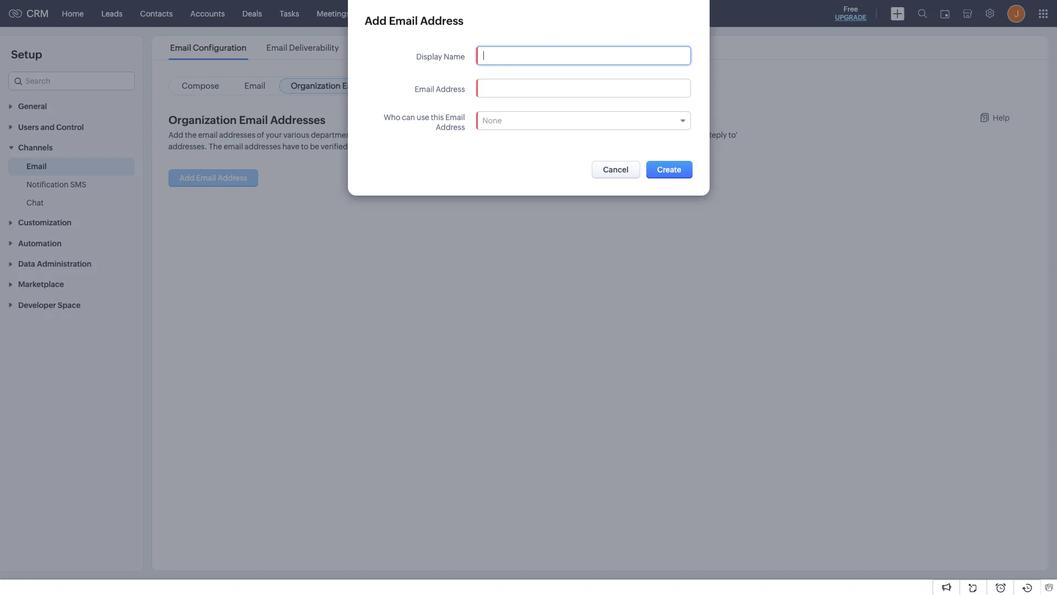 Task type: vqa. For each thing, say whether or not it's contained in the screenshot.
"+" in 'My Next 7 Days + Overdue Tasks' field
no



Task type: locate. For each thing, give the bounding box(es) containing it.
home link
[[53, 0, 93, 27]]

list
[[160, 36, 349, 60]]

0 vertical spatial add
[[365, 14, 387, 27]]

0 horizontal spatial the
[[185, 131, 197, 139]]

profile image
[[1008, 5, 1026, 22]]

and left 'reply
[[690, 131, 704, 139]]

0 vertical spatial can
[[402, 113, 415, 122]]

display name
[[417, 52, 465, 61]]

addresses.
[[169, 142, 207, 151]]

None text field
[[477, 47, 691, 64], [477, 79, 691, 97], [477, 47, 691, 64], [477, 79, 691, 97]]

email link up organization email addresses
[[233, 78, 277, 94]]

email deliverability
[[267, 43, 339, 52]]

1 horizontal spatial email
[[224, 142, 243, 151]]

tasks
[[280, 9, 299, 18]]

organization email addresses
[[169, 114, 326, 126]]

addresses
[[219, 131, 256, 139], [606, 131, 642, 139], [245, 142, 281, 151]]

1 vertical spatial address
[[436, 85, 465, 94]]

notification
[[26, 180, 69, 189]]

and
[[435, 131, 449, 139], [690, 131, 704, 139]]

organization for organization email addresses
[[169, 114, 237, 126]]

create menu image
[[892, 7, 905, 20]]

organization for organization emails
[[291, 81, 341, 90]]

1 vertical spatial email
[[224, 142, 243, 151]]

email left configuration at the left top of the page
[[170, 43, 191, 52]]

email up organization email addresses
[[245, 81, 266, 90]]

name
[[444, 52, 465, 61]]

you
[[401, 131, 414, 139], [375, 142, 388, 151]]

1 and from the left
[[435, 131, 449, 139]]

1 horizontal spatial organization
[[291, 81, 341, 90]]

you left send in the top of the page
[[401, 131, 414, 139]]

meetings
[[317, 9, 350, 18]]

add email address
[[365, 14, 464, 27]]

organization up the
[[169, 114, 237, 126]]

to
[[301, 142, 309, 151]]

add up addresses.
[[169, 131, 183, 139]]

use inside who can use this email address
[[417, 113, 430, 122]]

0 vertical spatial organization
[[291, 81, 341, 90]]

1 horizontal spatial and
[[690, 131, 704, 139]]

email up the
[[198, 131, 218, 139]]

home
[[62, 9, 84, 18]]

email down channels
[[26, 162, 47, 171]]

add inside add the email addresses of your various departments from which you send and receive customer emails. you can use these addresses as the 'from' and 'reply to' addresses. the email addresses have to be verified before you can use them.
[[169, 131, 183, 139]]

address inside who can use this email address
[[436, 123, 465, 132]]

can
[[402, 113, 415, 122], [555, 131, 569, 139], [389, 142, 403, 151]]

1 horizontal spatial add
[[365, 14, 387, 27]]

1 vertical spatial can
[[555, 131, 569, 139]]

you down which
[[375, 142, 388, 151]]

use left these
[[570, 131, 583, 139]]

1 horizontal spatial the
[[653, 131, 665, 139]]

create menu element
[[885, 0, 912, 27]]

the
[[209, 142, 222, 151]]

0 horizontal spatial email
[[198, 131, 218, 139]]

0 vertical spatial you
[[401, 131, 414, 139]]

use down send in the top of the page
[[404, 142, 417, 151]]

add the email addresses of your various departments from which you send and receive customer emails. you can use these addresses as the 'from' and 'reply to' addresses. the email addresses have to be verified before you can use them.
[[169, 131, 738, 151]]

the up addresses.
[[185, 131, 197, 139]]

who
[[384, 113, 401, 122]]

email address
[[415, 85, 465, 94]]

2 and from the left
[[690, 131, 704, 139]]

the right the 'as'
[[653, 131, 665, 139]]

1 vertical spatial you
[[375, 142, 388, 151]]

1 vertical spatial use
[[570, 131, 583, 139]]

0 horizontal spatial organization
[[169, 114, 237, 126]]

free
[[844, 5, 859, 13]]

use left this
[[417, 113, 430, 122]]

accounts link
[[182, 0, 234, 27]]

2 vertical spatial use
[[404, 142, 417, 151]]

leads link
[[93, 0, 131, 27]]

organization
[[291, 81, 341, 90], [169, 114, 237, 126]]

addresses left the 'as'
[[606, 131, 642, 139]]

1 the from the left
[[185, 131, 197, 139]]

2 vertical spatial can
[[389, 142, 403, 151]]

accounts
[[191, 9, 225, 18]]

upgrade
[[836, 14, 867, 21]]

compose
[[182, 81, 219, 90]]

from
[[359, 131, 376, 139]]

email configuration
[[170, 43, 247, 52]]

this
[[431, 113, 444, 122]]

create
[[658, 165, 682, 174]]

which
[[378, 131, 400, 139]]

addresses
[[271, 114, 326, 126]]

cancel
[[604, 165, 629, 174]]

deliverability
[[289, 43, 339, 52]]

1 vertical spatial email link
[[26, 161, 47, 172]]

0 vertical spatial use
[[417, 113, 430, 122]]

organization down deliverability
[[291, 81, 341, 90]]

reports link
[[394, 0, 440, 27]]

email
[[198, 131, 218, 139], [224, 142, 243, 151]]

the
[[185, 131, 197, 139], [653, 131, 665, 139]]

email link
[[233, 78, 277, 94], [26, 161, 47, 172]]

2 vertical spatial address
[[436, 123, 465, 132]]

1 horizontal spatial email link
[[233, 78, 277, 94]]

0 vertical spatial email
[[198, 131, 218, 139]]

email down tasks
[[267, 43, 288, 52]]

list containing email configuration
[[160, 36, 349, 60]]

can right you
[[555, 131, 569, 139]]

and right send in the top of the page
[[435, 131, 449, 139]]

email right this
[[446, 113, 465, 122]]

organization emails
[[291, 81, 367, 90]]

address
[[421, 14, 464, 27], [436, 85, 465, 94], [436, 123, 465, 132]]

crm
[[26, 8, 49, 19]]

can down which
[[389, 142, 403, 151]]

calendar image
[[941, 9, 951, 18]]

use
[[417, 113, 430, 122], [570, 131, 583, 139], [404, 142, 417, 151]]

email right the
[[224, 142, 243, 151]]

email link down channels
[[26, 161, 47, 172]]

receive
[[450, 131, 476, 139]]

setup
[[11, 48, 42, 61]]

add
[[365, 14, 387, 27], [169, 131, 183, 139]]

channels button
[[0, 137, 143, 158]]

departments
[[311, 131, 357, 139]]

email up of
[[239, 114, 268, 126]]

add left reports
[[365, 14, 387, 27]]

add for add the email addresses of your various departments from which you send and receive customer emails. you can use these addresses as the 'from' and 'reply to' addresses. the email addresses have to be verified before you can use them.
[[169, 131, 183, 139]]

display
[[417, 52, 443, 61]]

search image
[[919, 9, 928, 18]]

0 horizontal spatial and
[[435, 131, 449, 139]]

1 vertical spatial add
[[169, 131, 183, 139]]

1 horizontal spatial you
[[401, 131, 414, 139]]

1 vertical spatial organization
[[169, 114, 237, 126]]

channels
[[18, 143, 53, 152]]

none
[[483, 116, 502, 125]]

who can use this email address
[[384, 113, 465, 132]]

0 vertical spatial address
[[421, 14, 464, 27]]

'reply
[[705, 131, 728, 139]]

add for add email address
[[365, 14, 387, 27]]

email
[[389, 14, 418, 27], [170, 43, 191, 52], [267, 43, 288, 52], [245, 81, 266, 90], [415, 85, 435, 94], [446, 113, 465, 122], [239, 114, 268, 126], [26, 162, 47, 171]]

customer
[[478, 131, 512, 139]]

can right who
[[402, 113, 415, 122]]

0 horizontal spatial add
[[169, 131, 183, 139]]



Task type: describe. For each thing, give the bounding box(es) containing it.
help
[[994, 114, 1011, 122]]

'from'
[[666, 131, 689, 139]]

email deliverability link
[[265, 43, 341, 52]]

free upgrade
[[836, 5, 867, 21]]

you
[[541, 131, 554, 139]]

can inside who can use this email address
[[402, 113, 415, 122]]

email inside the 'channels' region
[[26, 162, 47, 171]]

contacts
[[140, 9, 173, 18]]

addresses down of
[[245, 142, 281, 151]]

chat link
[[26, 197, 44, 208]]

various
[[284, 131, 310, 139]]

configuration
[[193, 43, 247, 52]]

notification sms link
[[26, 179, 87, 190]]

email up this
[[415, 85, 435, 94]]

reports
[[403, 9, 431, 18]]

send
[[416, 131, 433, 139]]

0 vertical spatial email link
[[233, 78, 277, 94]]

them.
[[418, 142, 439, 151]]

sms
[[70, 180, 87, 189]]

deals link
[[234, 0, 271, 27]]

emails
[[343, 81, 367, 90]]

2 the from the left
[[653, 131, 665, 139]]

deals
[[243, 9, 262, 18]]

leads
[[101, 9, 123, 18]]

calls
[[368, 9, 385, 18]]

profile element
[[1002, 0, 1033, 27]]

crm link
[[9, 8, 49, 19]]

chat
[[26, 198, 44, 207]]

0 horizontal spatial email link
[[26, 161, 47, 172]]

email configuration link
[[169, 43, 248, 52]]

emails.
[[514, 131, 539, 139]]

search element
[[912, 0, 935, 27]]

campaigns
[[449, 9, 490, 18]]

contacts link
[[131, 0, 182, 27]]

your
[[266, 131, 282, 139]]

these
[[584, 131, 604, 139]]

have
[[283, 142, 300, 151]]

email inside who can use this email address
[[446, 113, 465, 122]]

calls link
[[359, 0, 394, 27]]

0 horizontal spatial you
[[375, 142, 388, 151]]

verified
[[321, 142, 348, 151]]

create button
[[647, 161, 693, 179]]

compose link
[[170, 78, 231, 94]]

tasks link
[[271, 0, 308, 27]]

of
[[257, 131, 265, 139]]

campaigns link
[[440, 0, 499, 27]]

before
[[350, 142, 373, 151]]

email right calls
[[389, 14, 418, 27]]

channels region
[[0, 158, 143, 212]]

addresses down organization email addresses
[[219, 131, 256, 139]]

organization emails link
[[279, 78, 379, 94]]

to'
[[729, 131, 738, 139]]

as
[[643, 131, 651, 139]]

be
[[310, 142, 319, 151]]

meetings link
[[308, 0, 359, 27]]

notification sms
[[26, 180, 87, 189]]

cancel button
[[592, 161, 641, 179]]



